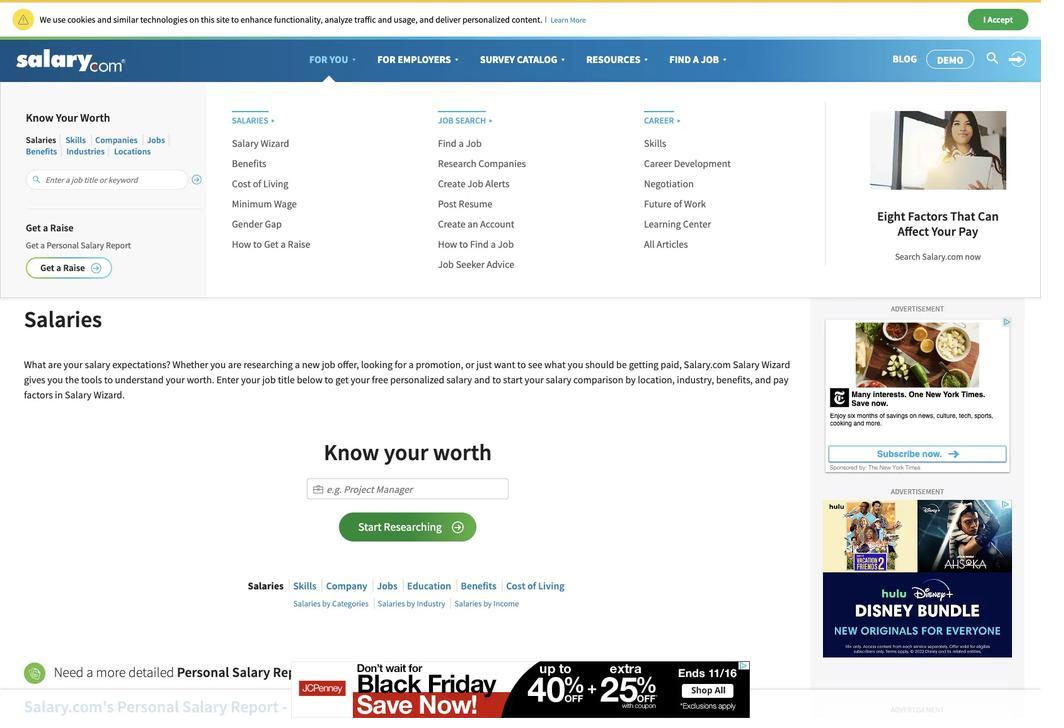 Task type: vqa. For each thing, say whether or not it's contained in the screenshot.
home
yes



Task type: locate. For each thing, give the bounding box(es) containing it.
find a job up triangle right icon
[[670, 53, 719, 65]]

pay
[[959, 223, 979, 239]]

how up seeker
[[438, 238, 457, 250]]

None text field
[[26, 170, 189, 190]]

1 horizontal spatial jobs
[[377, 580, 398, 592]]

salary.com up industry,
[[684, 358, 731, 371]]

minimum wage link
[[232, 197, 297, 210]]

are up the enter on the left of page
[[228, 358, 242, 371]]

resources link
[[577, 40, 660, 79]]

2 horizontal spatial of
[[674, 197, 682, 210]]

detailed
[[128, 663, 174, 681]]

to inside how to get a raise link
[[253, 238, 262, 250]]

0 horizontal spatial find
[[438, 137, 457, 149]]

0 vertical spatial cost
[[232, 177, 251, 190]]

1 horizontal spatial research
[[438, 157, 477, 170]]

future of work link
[[644, 197, 706, 210]]

find a job down the job search
[[438, 137, 482, 149]]

0 horizontal spatial are
[[48, 358, 62, 371]]

0 vertical spatial report
[[106, 240, 131, 251]]

by left "industry"
[[407, 598, 415, 609]]

2 vertical spatial personal
[[117, 696, 179, 717]]

create inside create job alerts link
[[438, 177, 466, 190]]

we
[[40, 14, 51, 25]]

cost of living
[[232, 177, 289, 190], [506, 580, 565, 592]]

of for future of work link
[[674, 197, 682, 210]]

new
[[302, 358, 320, 371]]

1 horizontal spatial arrow circle right image
[[192, 175, 202, 185]]

career inside career link
[[644, 115, 674, 126]]

to down gender gap link
[[253, 238, 262, 250]]

jobs up salaries by industry link
[[377, 580, 398, 592]]

$29.95
[[291, 696, 337, 717]]

companies up locations
[[95, 134, 138, 145]]

2 how from the left
[[438, 238, 457, 250]]

for for for you
[[309, 53, 328, 65]]

1 horizontal spatial living
[[538, 580, 565, 592]]

1 horizontal spatial cost
[[506, 580, 526, 592]]

1 horizontal spatial triangle right image
[[486, 112, 495, 126]]

by down the be
[[626, 373, 636, 386]]

0 horizontal spatial salary.com
[[684, 358, 731, 371]]

skills up industries link
[[66, 134, 86, 145]]

promotion,
[[416, 358, 464, 371]]

2 triangle right image from the left
[[486, 112, 495, 126]]

triangle right image
[[268, 112, 277, 126], [486, 112, 495, 126]]

this
[[201, 14, 215, 25]]

locations link
[[114, 146, 151, 157]]

1 horizontal spatial find a job link
[[660, 40, 739, 79]]

post
[[438, 197, 457, 210]]

research for research link
[[49, 89, 81, 99]]

triangle right image up research companies
[[486, 112, 495, 126]]

1 vertical spatial of
[[674, 197, 682, 210]]

report up the $29.95
[[273, 663, 314, 681]]

0 horizontal spatial jobs
[[147, 134, 165, 145]]

search image
[[32, 175, 41, 184]]

1 vertical spatial cost of living link
[[506, 580, 565, 592]]

company
[[326, 580, 368, 592]]

personal down detailed
[[117, 696, 179, 717]]

cost up minimum
[[232, 177, 251, 190]]

jobs benefits
[[26, 134, 165, 157]]

0 horizontal spatial jobs link
[[147, 134, 165, 145]]

jobs up locations
[[147, 134, 165, 145]]

triangle right image inside salaries link
[[268, 112, 277, 126]]

find a job link up triangle right icon
[[660, 40, 739, 79]]

0 horizontal spatial living
[[263, 177, 289, 190]]

0 vertical spatial wizard
[[261, 137, 289, 149]]

career link
[[644, 111, 683, 126]]

a inside get a raise link
[[56, 262, 61, 274]]

eight factors that can affect your pay
[[878, 208, 999, 239]]

salaries by industry
[[378, 598, 446, 609]]

0 vertical spatial jobs
[[147, 134, 165, 145]]

for left you
[[309, 53, 328, 65]]

1 horizontal spatial salary.com
[[923, 251, 964, 262]]

raise
[[50, 221, 74, 234], [288, 238, 310, 250], [63, 262, 85, 274]]

by inside what are your salary expectations? whether you are researching a new job offer, looking for a promotion, or just want to see what you should be getting paid, salary.com salary wizard gives you the tools to understand your worth. enter your job title below to get your free personalized salary and to start your salary comparison by location, industry, benefits, and pay factors in salary wizard.
[[626, 373, 636, 386]]

find down the create an account link
[[470, 238, 489, 250]]

jobs inside jobs benefits
[[147, 134, 165, 145]]

2 vertical spatial find
[[470, 238, 489, 250]]

2 vertical spatial report
[[231, 696, 279, 717]]

raise up get a raise
[[50, 221, 74, 234]]

2 - from the left
[[341, 696, 346, 717]]

personalized down for
[[390, 373, 445, 386]]

1 horizontal spatial you
[[210, 358, 226, 371]]

you
[[210, 358, 226, 371], [568, 358, 584, 371], [47, 373, 63, 386]]

0 vertical spatial career
[[644, 115, 674, 126]]

you up the in
[[47, 373, 63, 386]]

jobs for jobs benefits
[[147, 134, 165, 145]]

personalized right deliver
[[463, 14, 510, 25]]

-
[[282, 696, 288, 717], [341, 696, 346, 717]]

cost of living link up minimum wage
[[232, 177, 289, 190]]

research link
[[49, 89, 85, 101]]

for you
[[309, 53, 348, 65]]

1 horizontal spatial -
[[341, 696, 346, 717]]

Enter a job title or keyword text field
[[26, 170, 189, 190]]

job right new
[[322, 358, 336, 371]]

0 horizontal spatial triangle right image
[[268, 112, 277, 126]]

benefits link
[[26, 146, 57, 157], [232, 157, 267, 170], [461, 580, 497, 592]]

salary.com left now
[[923, 251, 964, 262]]

benefits link up salaries by income link
[[461, 580, 497, 592]]

how inside how to find a job link
[[438, 238, 457, 250]]

2 horizontal spatial salary
[[546, 373, 572, 386]]

jobs link up locations
[[147, 134, 165, 145]]

salary.com's personal salary report - $29.95 - $79.95
[[24, 696, 396, 717]]

benefits inside jobs benefits
[[26, 146, 57, 157]]

1 vertical spatial living
[[538, 580, 565, 592]]

0 horizontal spatial salary
[[85, 358, 110, 371]]

salary down the
[[65, 388, 92, 401]]

cost of living up minimum wage
[[232, 177, 289, 190]]

1 triangle right image from the left
[[268, 112, 277, 126]]

1 - from the left
[[282, 696, 288, 717]]

you right what
[[568, 358, 584, 371]]

1 horizontal spatial search
[[895, 251, 921, 262]]

you up the enter on the left of page
[[210, 358, 226, 371]]

how for how to get a raise
[[232, 238, 251, 250]]

0 vertical spatial create
[[438, 177, 466, 190]]

2 are from the left
[[228, 358, 242, 371]]

1 vertical spatial jobs link
[[377, 580, 398, 592]]

how down gender
[[232, 238, 251, 250]]

2 vertical spatial raise
[[63, 262, 85, 274]]

by left "categories"
[[322, 598, 331, 609]]

negotiation
[[644, 177, 694, 190]]

0 vertical spatial cost of living link
[[232, 177, 289, 190]]

1 vertical spatial cost of living
[[506, 580, 565, 592]]

0 horizontal spatial personalized
[[390, 373, 445, 386]]

start researching button
[[339, 513, 477, 542]]

report up get a raise link
[[106, 240, 131, 251]]

minimum
[[232, 197, 272, 210]]

2 career from the top
[[644, 157, 672, 170]]

1 career from the top
[[644, 115, 674, 126]]

to up wizard.
[[104, 373, 113, 386]]

2 horizontal spatial find
[[670, 53, 691, 65]]

and
[[97, 14, 112, 25], [378, 14, 392, 25], [420, 14, 434, 25], [474, 373, 490, 386], [755, 373, 771, 386]]

job down researching in the left of the page
[[262, 373, 276, 386]]

how inside how to get a raise link
[[232, 238, 251, 250]]

0 vertical spatial your
[[56, 110, 78, 125]]

find for top find a job link
[[670, 53, 691, 65]]

salary.com's
[[24, 696, 114, 717]]

your up e.g. project manager search field
[[384, 438, 429, 467]]

search inside 'link'
[[456, 115, 486, 126]]

find down the job search
[[438, 137, 457, 149]]

getting
[[629, 358, 659, 371]]

1 vertical spatial career
[[644, 157, 672, 170]]

career for career
[[644, 115, 674, 126]]

salary down or
[[447, 373, 472, 386]]

get down gap
[[264, 238, 279, 250]]

skills
[[66, 134, 86, 145], [644, 137, 667, 149], [293, 580, 317, 592]]

career inside career development link
[[644, 157, 672, 170]]

1 horizontal spatial skills link
[[293, 580, 317, 592]]

gender
[[232, 217, 263, 230]]

skills down career link
[[644, 137, 667, 149]]

center
[[683, 217, 711, 230]]

expectations?
[[112, 358, 171, 371]]

0 horizontal spatial how
[[232, 238, 251, 250]]

of for bottommost the cost of living link
[[528, 580, 536, 592]]

for
[[309, 53, 328, 65], [377, 53, 396, 65]]

2 create from the top
[[438, 217, 466, 230]]

1 horizontal spatial cost of living link
[[506, 580, 565, 592]]

title
[[278, 373, 295, 386]]

1 vertical spatial search
[[895, 251, 921, 262]]

1 horizontal spatial are
[[228, 358, 242, 371]]

1 create from the top
[[438, 177, 466, 190]]

job inside 'link'
[[438, 115, 454, 126]]

None search field
[[307, 479, 509, 499]]

triangle right image inside job search 'link'
[[486, 112, 495, 126]]

find for the bottommost find a job link
[[438, 137, 457, 149]]

1 vertical spatial arrow circle right image
[[91, 263, 101, 273]]

create
[[438, 177, 466, 190], [438, 217, 466, 230]]

and right usage,
[[420, 14, 434, 25]]

0 horizontal spatial find a job
[[438, 137, 482, 149]]

2 horizontal spatial you
[[568, 358, 584, 371]]

salaries link
[[232, 111, 277, 126]]

0 vertical spatial raise
[[50, 221, 74, 234]]

report inside get a raise get a personal salary report
[[106, 240, 131, 251]]

research up create job alerts
[[438, 157, 477, 170]]

for employers link
[[368, 40, 471, 79]]

0 vertical spatial of
[[253, 177, 261, 190]]

1 vertical spatial find a job
[[438, 137, 482, 149]]

create job alerts
[[438, 177, 510, 190]]

benefits down salary wizard link
[[232, 157, 267, 170]]

salary inside get a raise get a personal salary report
[[81, 240, 104, 251]]

future of work
[[644, 197, 706, 210]]

1 horizontal spatial wizard
[[762, 358, 790, 371]]

on
[[189, 14, 199, 25]]

career up negotiation
[[644, 157, 672, 170]]

0 vertical spatial salary.com
[[923, 251, 964, 262]]

1 vertical spatial personalized
[[390, 373, 445, 386]]

by left income
[[484, 598, 492, 609]]

i
[[984, 14, 986, 25]]

cost for bottommost the cost of living link
[[506, 580, 526, 592]]

home link
[[10, 89, 35, 101]]

1 horizontal spatial find a job
[[670, 53, 719, 65]]

1 for from the left
[[309, 53, 328, 65]]

know for know your worth
[[324, 438, 379, 467]]

raise down get a raise get a personal salary report
[[63, 262, 85, 274]]

cost of living for bottommost the cost of living link
[[506, 580, 565, 592]]

0 vertical spatial know
[[26, 110, 54, 125]]

industry,
[[677, 373, 714, 386]]

your down research link
[[56, 110, 78, 125]]

1 horizontal spatial for
[[377, 53, 396, 65]]

comparison
[[574, 373, 624, 386]]

free
[[372, 373, 388, 386]]

1 vertical spatial your
[[932, 223, 956, 239]]

and left 'similar'
[[97, 14, 112, 25]]

1 vertical spatial job
[[262, 373, 276, 386]]

use
[[53, 14, 66, 25]]

1 vertical spatial cost
[[506, 580, 526, 592]]

triangle right image for salary wizard
[[268, 112, 277, 126]]

to up seeker
[[459, 238, 468, 250]]

salary up tools
[[85, 358, 110, 371]]

for left employers
[[377, 53, 396, 65]]

raise inside get a raise get a personal salary report
[[50, 221, 74, 234]]

are right the what
[[48, 358, 62, 371]]

we use cookies and similar technologies on this site to enhance functionality, analyze traffic and usage, and deliver personalized content.
[[40, 14, 543, 25]]

salary down what
[[546, 373, 572, 386]]

find a job
[[670, 53, 719, 65], [438, 137, 482, 149]]

skills link down career link
[[644, 137, 667, 150]]

1 horizontal spatial know
[[324, 438, 379, 467]]

0 horizontal spatial wizard
[[261, 137, 289, 149]]

salary.com inside what are your salary expectations? whether you are researching a new job offer, looking for a promotion, or just want to see what you should be getting paid, salary.com salary wizard gives you the tools to understand your worth. enter your job title below to get your free personalized salary and to start your salary comparison by location, industry, benefits, and pay factors in salary wizard.
[[684, 358, 731, 371]]

0 horizontal spatial of
[[253, 177, 261, 190]]

future
[[644, 197, 672, 210]]

wizard up pay
[[762, 358, 790, 371]]

companies up alerts
[[479, 157, 526, 170]]

factors
[[24, 388, 53, 401]]

1 vertical spatial research
[[438, 157, 477, 170]]

personal up get a raise
[[47, 240, 79, 251]]

skills link
[[66, 134, 86, 145], [644, 137, 667, 150], [293, 580, 317, 592]]

skills up salaries by categories
[[293, 580, 317, 592]]

create inside the create an account link
[[438, 217, 466, 230]]

whether
[[173, 358, 208, 371]]

salaries by industry link
[[378, 598, 446, 609]]

benefits
[[26, 146, 57, 157], [232, 157, 267, 170], [461, 580, 497, 592]]

0 horizontal spatial research
[[49, 89, 81, 99]]

career up the career development
[[644, 115, 674, 126]]

0 horizontal spatial your
[[56, 110, 78, 125]]

benefits up search image
[[26, 146, 57, 157]]

your down whether
[[166, 373, 185, 386]]

enhance
[[241, 14, 272, 25]]

0 horizontal spatial skills link
[[66, 134, 86, 145]]

1 horizontal spatial of
[[528, 580, 536, 592]]

research up know your worth
[[49, 89, 81, 99]]

0 horizontal spatial cost
[[232, 177, 251, 190]]

functionality,
[[274, 14, 323, 25]]

skills link up industries link
[[66, 134, 86, 145]]

triangle right image up salary wizard
[[268, 112, 277, 126]]

1 vertical spatial know
[[324, 438, 379, 467]]

can
[[978, 208, 999, 224]]

skills link for locations
[[66, 134, 86, 145]]

create down post
[[438, 217, 466, 230]]

1 how from the left
[[232, 238, 251, 250]]

cost
[[232, 177, 251, 190], [506, 580, 526, 592]]

researching
[[384, 520, 442, 534]]

paid,
[[661, 358, 682, 371]]

skills link for cost of living
[[293, 580, 317, 592]]

usage,
[[394, 14, 418, 25]]

2 vertical spatial of
[[528, 580, 536, 592]]

0 horizontal spatial know
[[26, 110, 54, 125]]

0 horizontal spatial benefits link
[[26, 146, 57, 157]]

0 vertical spatial job
[[322, 358, 336, 371]]

know your worth
[[26, 110, 110, 125]]

e.g. Project Manager search field
[[307, 479, 509, 499]]

1 vertical spatial create
[[438, 217, 466, 230]]

minimum wage
[[232, 197, 297, 210]]

0 vertical spatial search
[[456, 115, 486, 126]]

arrow circle right image inside get a raise link
[[91, 263, 101, 273]]

skills link up salaries by categories
[[293, 580, 317, 592]]

search down affect
[[895, 251, 921, 262]]

0 vertical spatial cost of living
[[232, 177, 289, 190]]

search salary.com now
[[895, 251, 981, 262]]

0 vertical spatial personal
[[47, 240, 79, 251]]

find a job link down the job search
[[438, 137, 482, 150]]

0 horizontal spatial cost of living
[[232, 177, 289, 190]]

arrow circle right image
[[192, 175, 202, 185], [91, 263, 101, 273]]

advertisement region
[[291, 177, 750, 234], [823, 317, 1013, 474], [823, 500, 1013, 657], [291, 661, 750, 718]]

content.
[[512, 14, 543, 25]]

personal
[[47, 240, 79, 251], [177, 663, 229, 681], [117, 696, 179, 717]]

and down just
[[474, 373, 490, 386]]

0 horizontal spatial job
[[262, 373, 276, 386]]

locations
[[114, 146, 151, 157]]

create job alerts link
[[438, 177, 510, 190]]

salary up get a raise link
[[81, 240, 104, 251]]

cost of living up income
[[506, 580, 565, 592]]

1 horizontal spatial jobs link
[[377, 580, 398, 592]]

benefits up salaries by income link
[[461, 580, 497, 592]]

create up post
[[438, 177, 466, 190]]

benefits link up search image
[[26, 146, 57, 157]]

raise down wage at the top of the page
[[288, 238, 310, 250]]

0 vertical spatial find
[[670, 53, 691, 65]]

salary.com image
[[16, 49, 125, 72]]

2 for from the left
[[377, 53, 396, 65]]

jobs link up salaries by industry link
[[377, 580, 398, 592]]

offer,
[[338, 358, 359, 371]]

blog link
[[893, 53, 917, 65]]

1 vertical spatial raise
[[288, 238, 310, 250]]

raise for get a raise
[[63, 262, 85, 274]]

arrow circle right image
[[452, 521, 464, 533]]

start researching
[[358, 520, 442, 534]]

career development
[[644, 157, 731, 170]]

cost of living link up income
[[506, 580, 565, 592]]

should
[[586, 358, 614, 371]]

salary down need a more detailed personal salary report
[[182, 696, 227, 717]]

similar
[[113, 14, 139, 25]]

0 horizontal spatial find a job link
[[438, 137, 482, 150]]

0 horizontal spatial skills
[[66, 134, 86, 145]]

personal up salary.com's personal salary report - $29.95 - $79.95
[[177, 663, 229, 681]]

get a raise link
[[27, 259, 111, 277]]

find up triangle right icon
[[670, 53, 691, 65]]

cost up income
[[506, 580, 526, 592]]

find
[[670, 53, 691, 65], [438, 137, 457, 149], [470, 238, 489, 250]]

search up research companies
[[456, 115, 486, 126]]

benefits link down salary wizard link
[[232, 157, 267, 170]]

0 vertical spatial arrow circle right image
[[192, 175, 202, 185]]

home
[[10, 89, 31, 99]]

site
[[216, 14, 229, 25]]



Task type: describe. For each thing, give the bounding box(es) containing it.
research companies link
[[438, 157, 526, 170]]

0 vertical spatial find a job
[[670, 53, 719, 65]]

industries link
[[66, 146, 105, 157]]

learn
[[551, 15, 569, 24]]

affect
[[898, 223, 929, 239]]

2 horizontal spatial skills link
[[644, 137, 667, 150]]

how for how to find a job
[[438, 238, 457, 250]]

your right the enter on the left of page
[[241, 373, 260, 386]]

your down see
[[525, 373, 544, 386]]

development
[[674, 157, 731, 170]]

resume
[[459, 197, 493, 210]]

location,
[[638, 373, 675, 386]]

wizard.
[[94, 388, 125, 401]]

career for career development
[[644, 157, 672, 170]]

wizard inside salary wizard link
[[261, 137, 289, 149]]

salary wizard
[[232, 137, 289, 149]]

jobs for jobs
[[377, 580, 398, 592]]

your right get
[[351, 373, 370, 386]]

get a raise get a personal salary report
[[26, 221, 131, 251]]

articles
[[657, 238, 688, 250]]

negotiation link
[[644, 177, 694, 190]]

cookies
[[67, 14, 96, 25]]

1 vertical spatial report
[[273, 663, 314, 681]]

get down search image
[[26, 221, 41, 234]]

companies link
[[95, 134, 138, 145]]

categories
[[332, 598, 369, 609]]

0 vertical spatial find a job link
[[660, 40, 739, 79]]

education
[[407, 580, 451, 592]]

see
[[528, 358, 543, 371]]

for for for employers
[[377, 53, 396, 65]]

factors
[[908, 208, 948, 224]]

what
[[545, 358, 566, 371]]

salaries by categories link
[[294, 598, 369, 609]]

research for research companies
[[438, 157, 477, 170]]

living for the cost of living link to the left
[[263, 177, 289, 190]]

to left get
[[325, 373, 334, 386]]

raise for get a raise get a personal salary report
[[50, 221, 74, 234]]

to right site
[[231, 14, 239, 25]]

employers
[[398, 53, 451, 65]]

job search
[[438, 115, 486, 126]]

need a more detailed personal salary report
[[51, 663, 314, 681]]

the
[[65, 373, 79, 386]]

create for create an account
[[438, 217, 466, 230]]

skills for locations
[[66, 134, 86, 145]]

for
[[395, 358, 407, 371]]

salary up benefits,
[[733, 358, 760, 371]]

gives
[[24, 373, 45, 386]]

account
[[480, 217, 515, 230]]

triangle right image for find a job
[[486, 112, 495, 126]]

and left pay
[[755, 373, 771, 386]]

2 horizontal spatial benefits link
[[461, 580, 497, 592]]

1 are from the left
[[48, 358, 62, 371]]

know your worth
[[324, 438, 492, 467]]

tools
[[81, 373, 102, 386]]

understand
[[115, 373, 164, 386]]

technologies
[[140, 14, 188, 25]]

salaries by categories
[[294, 598, 369, 609]]

job image
[[313, 484, 323, 494]]

job search link
[[438, 111, 495, 126]]

by for salaries by categories
[[322, 598, 331, 609]]

search image
[[986, 51, 1000, 65]]

jobs link for companies
[[147, 134, 165, 145]]

skills for cost of living
[[293, 580, 317, 592]]

demo
[[937, 54, 964, 66]]

1 horizontal spatial personalized
[[463, 14, 510, 25]]

1 horizontal spatial benefits
[[232, 157, 267, 170]]

get
[[336, 373, 349, 386]]

cost for the cost of living link to the left
[[232, 177, 251, 190]]

of for the cost of living link to the left
[[253, 177, 261, 190]]

your up the
[[64, 358, 83, 371]]

your inside 'eight factors that can affect your pay'
[[932, 223, 956, 239]]

2 horizontal spatial benefits
[[461, 580, 497, 592]]

salary up worth
[[100, 89, 121, 99]]

salaries by income link
[[455, 598, 519, 609]]

now
[[965, 251, 981, 262]]

what
[[24, 358, 46, 371]]

that
[[951, 208, 976, 224]]

0 vertical spatial companies
[[95, 134, 138, 145]]

triangle right image
[[674, 112, 683, 126]]

learn more link
[[551, 15, 586, 24]]

how to get a raise
[[232, 238, 310, 250]]

gap
[[265, 217, 282, 230]]

worth.
[[187, 373, 214, 386]]

to left see
[[518, 358, 526, 371]]

for you link
[[300, 40, 368, 79]]

get down get a raise get a personal salary report
[[40, 262, 54, 274]]

personal inside get a raise get a personal salary report
[[47, 240, 79, 251]]

job seeker advice link
[[438, 258, 515, 271]]

start
[[358, 520, 382, 534]]

salary wizard link
[[232, 137, 289, 150]]

below
[[297, 373, 323, 386]]

want
[[494, 358, 515, 371]]

personalized inside what are your salary expectations? whether you are researching a new job offer, looking for a promotion, or just want to see what you should be getting paid, salary.com salary wizard gives you the tools to understand your worth. enter your job title below to get your free personalized salary and to start your salary comparison by location, industry, benefits, and pay factors in salary wizard.
[[390, 373, 445, 386]]

jobs link for company
[[377, 580, 398, 592]]

more
[[570, 15, 586, 24]]

i accept button
[[968, 9, 1029, 30]]

and right traffic
[[378, 14, 392, 25]]

1 horizontal spatial find
[[470, 238, 489, 250]]

salaries by income
[[455, 598, 519, 609]]

wizard inside what are your salary expectations? whether you are researching a new job offer, looking for a promotion, or just want to see what you should be getting paid, salary.com salary wizard gives you the tools to understand your worth. enter your job title below to get your free personalized salary and to start your salary comparison by location, industry, benefits, and pay factors in salary wizard.
[[762, 358, 790, 371]]

0 horizontal spatial cost of living link
[[232, 177, 289, 190]]

accept
[[988, 14, 1013, 25]]

survey catalog
[[480, 53, 558, 65]]

learning center link
[[644, 217, 711, 230]]

a inside how to get a raise link
[[281, 238, 286, 250]]

learning
[[644, 217, 681, 230]]

demo link
[[927, 50, 975, 69]]

to left start
[[492, 373, 501, 386]]

enter
[[217, 373, 239, 386]]

salary down salaries link
[[232, 137, 259, 149]]

an
[[468, 217, 478, 230]]

get up get a raise link
[[26, 240, 39, 251]]

0 horizontal spatial you
[[47, 373, 63, 386]]

industries
[[66, 146, 105, 157]]

by for salaries by industry
[[407, 598, 415, 609]]

for employers
[[377, 53, 451, 65]]

salary up salary.com's personal salary report - $29.95 - $79.95
[[232, 663, 270, 681]]

all
[[644, 238, 655, 250]]

living for bottommost the cost of living link
[[538, 580, 565, 592]]

1 vertical spatial companies
[[479, 157, 526, 170]]

by for salaries by income
[[484, 598, 492, 609]]

worth
[[433, 438, 492, 467]]

know for know your worth
[[26, 110, 54, 125]]

pay
[[773, 373, 789, 386]]

cost of living for the cost of living link to the left
[[232, 177, 289, 190]]

1 vertical spatial find a job link
[[438, 137, 482, 150]]

resources
[[587, 53, 641, 65]]

just
[[477, 358, 492, 371]]

learn more
[[551, 15, 586, 24]]

to inside how to find a job link
[[459, 238, 468, 250]]

2 horizontal spatial skills
[[644, 137, 667, 149]]

post resume link
[[438, 197, 493, 210]]

a inside how to find a job link
[[491, 238, 496, 250]]

1 horizontal spatial benefits link
[[232, 157, 267, 170]]

create an account link
[[438, 217, 515, 230]]

advice
[[487, 258, 515, 270]]

1 horizontal spatial salary
[[447, 373, 472, 386]]

create for create job alerts
[[438, 177, 466, 190]]

researching
[[244, 358, 293, 371]]

1 vertical spatial personal
[[177, 663, 229, 681]]



